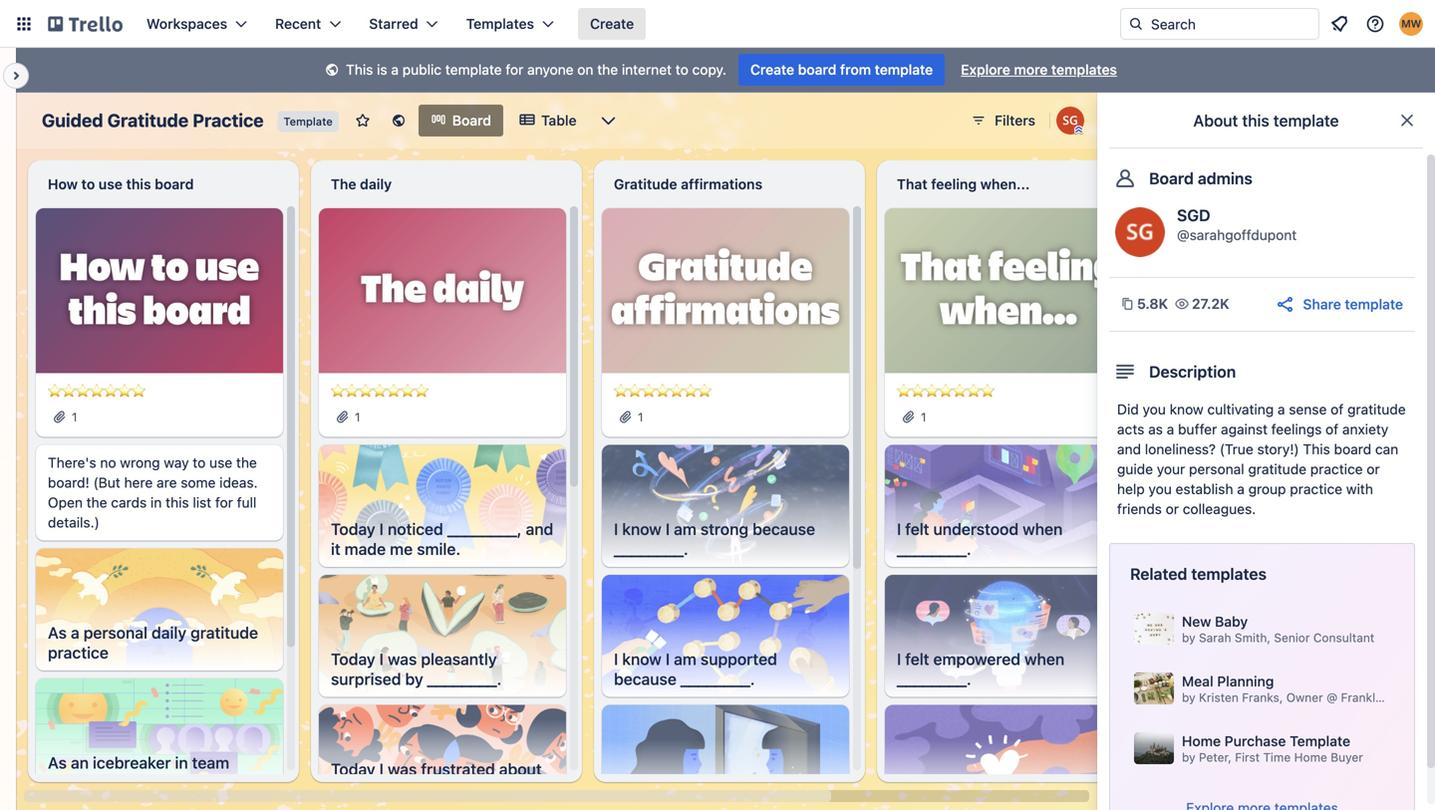Task type: locate. For each thing, give the bounding box(es) containing it.
public
[[403, 61, 442, 78]]

1 for i
[[355, 410, 361, 424]]

you up 'as'
[[1143, 401, 1167, 418]]

1 today from the top
[[331, 520, 376, 539]]

2 vertical spatial to
[[193, 455, 206, 471]]

home up peter,
[[1183, 733, 1222, 750]]

1 vertical spatial create
[[751, 61, 795, 78]]

2 as from the top
[[48, 754, 67, 773]]

1 horizontal spatial ________,
[[448, 520, 522, 539]]

1 vertical spatial to
[[81, 176, 95, 192]]

3 am from the top
[[674, 780, 697, 799]]

2 vertical spatial when
[[991, 800, 1031, 811]]

sgd (sarahgoffdupont) image
[[1057, 107, 1085, 135]]

sgd
[[1178, 206, 1211, 225]]

templates up sgd (sarahgoffdupont) icon
[[1052, 61, 1118, 78]]

felt up compassion
[[906, 780, 930, 799]]

1 for know
[[638, 410, 644, 424]]

board down anxiety
[[1335, 441, 1372, 458]]

new
[[1183, 614, 1212, 630]]

0 horizontal spatial gratitude
[[107, 110, 189, 131]]

as
[[1149, 421, 1164, 438]]

template right from
[[875, 61, 934, 78]]

from
[[841, 61, 872, 78]]

0 horizontal spatial create
[[590, 15, 634, 32]]

this member is an admin of this board. image
[[1075, 126, 1084, 135]]

________, inside today i noticed ________, and it made me smile.
[[448, 520, 522, 539]]

primary element
[[0, 0, 1436, 48]]

2 vertical spatial practice
[[48, 644, 109, 663]]

and inside 'did you know cultivating a sense of gratitude acts as a buffer against feelings of anxiety and loneliness? (true story!) this board can guide your personal gratitude practice or help you establish a group practice with friends or colleagues.'
[[1118, 441, 1142, 458]]

1 vertical spatial as
[[48, 754, 67, 773]]

know left authentic
[[623, 780, 662, 799]]

of right sense
[[1331, 401, 1344, 418]]

0 vertical spatial you
[[1143, 401, 1167, 418]]

purchase
[[1225, 733, 1287, 750]]

because for i know i am supported because ________.
[[614, 670, 677, 689]]

0 vertical spatial with
[[1347, 481, 1374, 498]]

1 vertical spatial the
[[236, 455, 257, 471]]

2 horizontal spatial to
[[676, 61, 689, 78]]

________. inside today i was pleasantly surprised by ________.
[[428, 670, 502, 689]]

2 vertical spatial because
[[775, 780, 837, 799]]

1 vertical spatial with
[[1033, 780, 1065, 799]]

0 vertical spatial template
[[284, 115, 333, 128]]

1 horizontal spatial board
[[1150, 169, 1195, 188]]

back to home image
[[48, 8, 123, 40]]

or right friends
[[1166, 501, 1180, 518]]

0 horizontal spatial board
[[155, 176, 194, 192]]

0 vertical spatial personal
[[1190, 461, 1245, 478]]

2 vertical spatial am
[[674, 780, 697, 799]]

1 1 from the left
[[72, 410, 77, 424]]

home purchase template by peter, first time home buyer
[[1183, 733, 1364, 765]]

am for supported
[[674, 650, 697, 669]]

today i noticed ________, and it made me smile.
[[331, 520, 554, 559]]

cards
[[111, 495, 147, 511]]

today inside today i was pleasantly surprised by ________.
[[331, 650, 376, 669]]

personal
[[1190, 461, 1245, 478], [84, 624, 148, 643]]

1 horizontal spatial to
[[193, 455, 206, 471]]

that
[[897, 176, 928, 192]]

sarah
[[1200, 631, 1232, 645]]

1 vertical spatial practice
[[1291, 481, 1343, 498]]

because inside i know i am supported because ________.
[[614, 670, 677, 689]]

1 horizontal spatial use
[[210, 455, 233, 471]]

by inside today i was pleasantly surprised by ________.
[[405, 670, 423, 689]]

this inside 'did you know cultivating a sense of gratitude acts as a buffer against feelings of anxiety and loneliness? (true story!) this board can guide your personal gratitude practice or help you establish a group practice with friends or colleagues.'
[[1304, 441, 1331, 458]]

starred button
[[357, 8, 450, 40]]

know up the buffer
[[1170, 401, 1204, 418]]

3 felt from the top
[[906, 780, 930, 799]]

in down are
[[151, 495, 162, 511]]

0 vertical spatial of
[[1331, 401, 1344, 418]]

________, left 'until'
[[331, 780, 405, 799]]

4 ⭐️⭐️⭐️⭐️⭐️⭐️⭐️ link from the left
[[897, 382, 1121, 401]]

the up ideas.
[[236, 455, 257, 471]]

template inside share template button
[[1346, 296, 1404, 313]]

1 horizontal spatial or
[[1368, 461, 1381, 478]]

1 vertical spatial this
[[1304, 441, 1331, 458]]

0 horizontal spatial templates
[[1052, 61, 1118, 78]]

know left strong
[[623, 520, 662, 539]]

0 vertical spatial and
[[1118, 441, 1142, 458]]

am inside i know i am authentic because ________.
[[674, 780, 697, 799]]

a
[[391, 61, 399, 78], [1278, 401, 1286, 418], [1167, 421, 1175, 438], [1238, 481, 1245, 498], [71, 624, 80, 643]]

1 vertical spatial board
[[155, 176, 194, 192]]

i felt understood when ________. link
[[885, 512, 1133, 568]]

felt inside i felt understood when ________.
[[906, 520, 930, 539]]

1 vertical spatial because
[[614, 670, 677, 689]]

0 vertical spatial am
[[674, 520, 697, 539]]

was inside today i was pleasantly surprised by ________.
[[388, 650, 417, 669]]

am left strong
[[674, 520, 697, 539]]

internet
[[622, 61, 672, 78]]

with down anxiety
[[1347, 481, 1374, 498]]

template right about in the right top of the page
[[1274, 111, 1340, 130]]

0 horizontal spatial with
[[1033, 780, 1065, 799]]

i
[[380, 520, 384, 539], [614, 520, 619, 539], [666, 520, 670, 539], [897, 520, 902, 539], [380, 650, 384, 669], [614, 650, 619, 669], [666, 650, 670, 669], [897, 650, 902, 669], [380, 760, 384, 779], [614, 780, 619, 799], [666, 780, 670, 799], [897, 780, 902, 799], [934, 780, 938, 799]]

board up the daily text field
[[453, 112, 492, 129]]

0 horizontal spatial board
[[453, 112, 492, 129]]

the right on on the top left of the page
[[598, 61, 618, 78]]

or down can
[[1368, 461, 1381, 478]]

0 horizontal spatial ________,
[[331, 780, 405, 799]]

your
[[1158, 461, 1186, 478]]

1 vertical spatial and
[[526, 520, 554, 539]]

open information menu image
[[1366, 14, 1386, 34]]

0 horizontal spatial template
[[284, 115, 333, 128]]

use right how
[[99, 176, 123, 192]]

i felt i was treated with compassion when ________. link
[[885, 772, 1133, 811]]

was up compassion
[[942, 780, 971, 799]]

of
[[1331, 401, 1344, 418], [1326, 421, 1339, 438]]

board for board
[[453, 112, 492, 129]]

3 ⭐️⭐️⭐️⭐️⭐️⭐️⭐️ link from the left
[[614, 382, 838, 401]]

template right public
[[446, 61, 502, 78]]

customize views image
[[599, 111, 619, 131]]

felt inside i felt i was treated with compassion when ________.
[[906, 780, 930, 799]]

today inside the today i was frustrated about ________, until this happened: ________.
[[331, 760, 376, 779]]

know inside 'did you know cultivating a sense of gratitude acts as a buffer against feelings of anxiety and loneliness? (true story!) this board can guide your personal gratitude practice or help you establish a group practice with friends or colleagues.'
[[1170, 401, 1204, 418]]

in inside there's no wrong way to use the board! (but here are some ideas. open the cards in this list for full details.)
[[151, 495, 162, 511]]

5.8k
[[1138, 296, 1169, 312]]

templates up baby
[[1192, 565, 1267, 584]]

1 vertical spatial daily
[[152, 624, 187, 643]]

buffer
[[1179, 421, 1218, 438]]

am left supported
[[674, 650, 697, 669]]

was
[[388, 650, 417, 669], [388, 760, 417, 779], [942, 780, 971, 799]]

because inside i know i am authentic because ________.
[[775, 780, 837, 799]]

the down (but
[[86, 495, 107, 511]]

board left from
[[798, 61, 837, 78]]

2 ⭐️⭐️⭐️⭐️⭐️⭐️⭐️ from the left
[[331, 383, 429, 399]]

as for as an icebreaker in team meetings
[[48, 754, 67, 773]]

daily
[[360, 176, 392, 192], [152, 624, 187, 643]]

create
[[590, 15, 634, 32], [751, 61, 795, 78]]

for left anyone
[[506, 61, 524, 78]]

1 vertical spatial today
[[331, 650, 376, 669]]

⭐️⭐️⭐️⭐️⭐️⭐️⭐️ link for when
[[897, 382, 1121, 401]]

with right the treated
[[1033, 780, 1065, 799]]

create board from template link
[[739, 54, 946, 86]]

as inside as an icebreaker in team meetings
[[48, 754, 67, 773]]

today for today i was frustrated about ________, until this happened: ________.
[[331, 760, 376, 779]]

today i was frustrated about ________, until this happened: ________.
[[331, 760, 556, 811]]

by inside home purchase template by peter, first time home buyer
[[1183, 751, 1196, 765]]

loneliness?
[[1146, 441, 1217, 458]]

0 vertical spatial today
[[331, 520, 376, 539]]

2 horizontal spatial board
[[1335, 441, 1372, 458]]

today i was pleasantly surprised by ________.
[[331, 650, 502, 689]]

compassion
[[897, 800, 987, 811]]

this inside "text box"
[[126, 176, 151, 192]]

1 horizontal spatial and
[[1118, 441, 1142, 458]]

1 vertical spatial ________,
[[331, 780, 405, 799]]

board for board admins
[[1150, 169, 1195, 188]]

of down sense
[[1326, 421, 1339, 438]]

gratitude up how to use this board "text box"
[[107, 110, 189, 131]]

use inside there's no wrong way to use the board! (but here are some ideas. open the cards in this list for full details.)
[[210, 455, 233, 471]]

there's
[[48, 455, 96, 471]]

story!)
[[1258, 441, 1300, 458]]

0 vertical spatial daily
[[360, 176, 392, 192]]

to right how
[[81, 176, 95, 192]]

pleasantly
[[421, 650, 497, 669]]

use up ideas.
[[210, 455, 233, 471]]

⭐️⭐️⭐️⭐️⭐️⭐️⭐️ link for am
[[614, 382, 838, 401]]

⭐️⭐️⭐️⭐️⭐️⭐️⭐️
[[48, 383, 146, 399], [331, 383, 429, 399], [614, 383, 712, 399], [897, 383, 995, 399]]

________. inside i know i am strong because ________.
[[614, 540, 689, 559]]

this down the "feelings"
[[1304, 441, 1331, 458]]

by down new
[[1183, 631, 1196, 645]]

2 felt from the top
[[906, 650, 930, 669]]

0 vertical spatial when
[[1023, 520, 1063, 539]]

3 ⭐️⭐️⭐️⭐️⭐️⭐️⭐️ from the left
[[614, 383, 712, 399]]

explore
[[962, 61, 1011, 78]]

when inside i felt understood when ________.
[[1023, 520, 1063, 539]]

template inside create board from template link
[[875, 61, 934, 78]]

with inside i felt i was treated with compassion when ________.
[[1033, 780, 1065, 799]]

today up made on the left
[[331, 520, 376, 539]]

create up on on the top left of the page
[[590, 15, 634, 32]]

0 vertical spatial gratitude
[[1348, 401, 1407, 418]]

⭐️⭐️⭐️⭐️⭐️⭐️⭐️ for know
[[614, 383, 712, 399]]

meal
[[1183, 674, 1214, 690]]

because
[[753, 520, 816, 539], [614, 670, 677, 689], [775, 780, 837, 799]]

create inside button
[[590, 15, 634, 32]]

know left supported
[[623, 650, 662, 669]]

this down board name 'text box'
[[126, 176, 151, 192]]

1 horizontal spatial personal
[[1190, 461, 1245, 478]]

can
[[1376, 441, 1399, 458]]

4 1 from the left
[[921, 410, 927, 424]]

gratitude inside "as a personal daily gratitude practice"
[[191, 624, 258, 643]]

0 horizontal spatial to
[[81, 176, 95, 192]]

i inside i felt empowered when ________.
[[897, 650, 902, 669]]

know inside i know i am supported because ________.
[[623, 650, 662, 669]]

was inside the today i was frustrated about ________, until this happened: ________.
[[388, 760, 417, 779]]

template
[[284, 115, 333, 128], [1291, 733, 1351, 750]]

today down surprised
[[331, 760, 376, 779]]

am inside i know i am supported because ________.
[[674, 650, 697, 669]]

1 horizontal spatial for
[[506, 61, 524, 78]]

1 for felt
[[921, 410, 927, 424]]

felt inside i felt empowered when ________.
[[906, 650, 930, 669]]

how
[[48, 176, 78, 192]]

That feeling when... text field
[[885, 169, 1141, 200]]

0 vertical spatial ________,
[[448, 520, 522, 539]]

table
[[541, 112, 577, 129]]

to inside there's no wrong way to use the board! (but here are some ideas. open the cards in this list for full details.)
[[193, 455, 206, 471]]

create right copy.
[[751, 61, 795, 78]]

practice inside "as a personal daily gratitude practice"
[[48, 644, 109, 663]]

1 ⭐️⭐️⭐️⭐️⭐️⭐️⭐️ from the left
[[48, 383, 146, 399]]

as an icebreaker in team meetings link
[[36, 746, 283, 801]]

2 ⭐️⭐️⭐️⭐️⭐️⭐️⭐️ link from the left
[[331, 382, 554, 401]]

1 vertical spatial for
[[215, 495, 233, 511]]

colleagues.
[[1183, 501, 1257, 518]]

am inside i know i am strong because ________.
[[674, 520, 697, 539]]

0 horizontal spatial and
[[526, 520, 554, 539]]

you down the your
[[1149, 481, 1173, 498]]

Gratitude affirmations text field
[[602, 169, 858, 200]]

buyer
[[1331, 751, 1364, 765]]

felt left empowered
[[906, 650, 930, 669]]

workspaces
[[147, 15, 227, 32]]

0 vertical spatial because
[[753, 520, 816, 539]]

sgd @sarahgoffdupont
[[1178, 206, 1298, 243]]

gratitude inside board name 'text box'
[[107, 110, 189, 131]]

for right list
[[215, 495, 233, 511]]

felt left understood
[[906, 520, 930, 539]]

template
[[446, 61, 502, 78], [875, 61, 934, 78], [1274, 111, 1340, 130], [1346, 296, 1404, 313]]

1 vertical spatial you
[[1149, 481, 1173, 498]]

guide
[[1118, 461, 1154, 478]]

1 felt from the top
[[906, 520, 930, 539]]

How to use this board text field
[[36, 169, 291, 200]]

1 horizontal spatial daily
[[360, 176, 392, 192]]

2 1 from the left
[[355, 410, 361, 424]]

1 vertical spatial template
[[1291, 733, 1351, 750]]

board down board name 'text box'
[[155, 176, 194, 192]]

template left star or unstar board image
[[284, 115, 333, 128]]

⭐️⭐️⭐️⭐️⭐️⭐️⭐️ for i
[[331, 383, 429, 399]]

use
[[99, 176, 123, 192], [210, 455, 233, 471]]

in left team
[[175, 754, 188, 773]]

know inside i know i am authentic because ________.
[[623, 780, 662, 799]]

________. inside i felt empowered when ________.
[[897, 670, 972, 689]]

this down frustrated
[[446, 780, 473, 799]]

2 vertical spatial gratitude
[[191, 624, 258, 643]]

home right time
[[1295, 751, 1328, 765]]

2 today from the top
[[331, 650, 376, 669]]

to
[[676, 61, 689, 78], [81, 176, 95, 192], [193, 455, 206, 471]]

am left authentic
[[674, 780, 697, 799]]

1 vertical spatial when
[[1025, 650, 1065, 669]]

as for as a personal daily gratitude practice
[[48, 624, 67, 643]]

0 vertical spatial templates
[[1052, 61, 1118, 78]]

0 vertical spatial for
[[506, 61, 524, 78]]

empowered
[[934, 650, 1021, 669]]

1 horizontal spatial this
[[1304, 441, 1331, 458]]

this left is
[[346, 61, 373, 78]]

template right share
[[1346, 296, 1404, 313]]

know inside i know i am strong because ________.
[[623, 520, 662, 539]]

to left copy.
[[676, 61, 689, 78]]

felt for understood
[[906, 520, 930, 539]]

board inside "text box"
[[155, 176, 194, 192]]

3 1 from the left
[[638, 410, 644, 424]]

2 vertical spatial today
[[331, 760, 376, 779]]

gratitude
[[1348, 401, 1407, 418], [1249, 461, 1307, 478], [191, 624, 258, 643]]

know for i know i am strong because ________.
[[623, 520, 662, 539]]

0 vertical spatial create
[[590, 15, 634, 32]]

0 vertical spatial in
[[151, 495, 162, 511]]

1 vertical spatial use
[[210, 455, 233, 471]]

1 vertical spatial or
[[1166, 501, 1180, 518]]

create for create
[[590, 15, 634, 32]]

0 horizontal spatial for
[[215, 495, 233, 511]]

1 horizontal spatial gratitude
[[614, 176, 678, 192]]

board
[[798, 61, 837, 78], [155, 176, 194, 192], [1335, 441, 1372, 458]]

am
[[674, 520, 697, 539], [674, 650, 697, 669], [674, 780, 697, 799]]

2 am from the top
[[674, 650, 697, 669]]

1 vertical spatial templates
[[1192, 565, 1267, 584]]

sgd (sarahgoffdupont) image
[[1116, 207, 1166, 257]]

0 vertical spatial this
[[346, 61, 373, 78]]

________, up smile.
[[448, 520, 522, 539]]

4 ⭐️⭐️⭐️⭐️⭐️⭐️⭐️ from the left
[[897, 383, 995, 399]]

1 horizontal spatial templates
[[1192, 565, 1267, 584]]

about
[[499, 760, 542, 779]]

today up surprised
[[331, 650, 376, 669]]

when for i felt empowered when ________.
[[1025, 650, 1065, 669]]

today i was frustrated about ________, until this happened: ________. link
[[319, 752, 566, 811]]

2 vertical spatial was
[[942, 780, 971, 799]]

when right understood
[[1023, 520, 1063, 539]]

1 horizontal spatial in
[[175, 754, 188, 773]]

1 vertical spatial gratitude
[[614, 176, 678, 192]]

today inside today i noticed ________, and it made me smile.
[[331, 520, 376, 539]]

know for i know i am authentic because ________.
[[623, 780, 662, 799]]

1 vertical spatial in
[[175, 754, 188, 773]]

because inside i know i am strong because ________.
[[753, 520, 816, 539]]

table link
[[508, 105, 589, 137]]

3 today from the top
[[331, 760, 376, 779]]

1 horizontal spatial with
[[1347, 481, 1374, 498]]

was up surprised
[[388, 650, 417, 669]]

in
[[151, 495, 162, 511], [175, 754, 188, 773]]

when down the treated
[[991, 800, 1031, 811]]

was up 'until'
[[388, 760, 417, 779]]

template up "buyer"
[[1291, 733, 1351, 750]]

by right surprised
[[405, 670, 423, 689]]

list
[[193, 495, 212, 511]]

team
[[192, 754, 229, 773]]

1 horizontal spatial home
[[1295, 751, 1328, 765]]

1 horizontal spatial template
[[1291, 733, 1351, 750]]

board up sgd link
[[1150, 169, 1195, 188]]

to up some
[[193, 455, 206, 471]]

1 vertical spatial felt
[[906, 650, 930, 669]]

1 as from the top
[[48, 624, 67, 643]]

0 horizontal spatial gratitude
[[191, 624, 258, 643]]

it
[[331, 540, 341, 559]]

0 vertical spatial board
[[453, 112, 492, 129]]

0 vertical spatial use
[[99, 176, 123, 192]]

acts
[[1118, 421, 1145, 438]]

a inside "as a personal daily gratitude practice"
[[71, 624, 80, 643]]

1 vertical spatial am
[[674, 650, 697, 669]]

0 vertical spatial felt
[[906, 520, 930, 539]]

⭐️⭐️⭐️⭐️⭐️⭐️⭐️ link for ________,
[[331, 382, 554, 401]]

by down meal
[[1183, 691, 1196, 705]]

smith,
[[1235, 631, 1271, 645]]

strong
[[701, 520, 749, 539]]

i know i am supported because ________. link
[[602, 642, 850, 698]]

The daily text field
[[319, 169, 574, 200]]

0 vertical spatial was
[[388, 650, 417, 669]]

today for today i noticed ________, and it made me smile.
[[331, 520, 376, 539]]

0 horizontal spatial personal
[[84, 624, 148, 643]]

create button
[[578, 8, 646, 40]]

i inside the today i was frustrated about ________, until this happened: ________.
[[380, 760, 384, 779]]

0 notifications image
[[1328, 12, 1352, 36]]

by left peter,
[[1183, 751, 1196, 765]]

for inside there's no wrong way to use the board! (but here are some ideas. open the cards in this list for full details.)
[[215, 495, 233, 511]]

as inside "as a personal daily gratitude practice"
[[48, 624, 67, 643]]

this down are
[[166, 495, 189, 511]]

home
[[1183, 733, 1222, 750], [1295, 751, 1328, 765]]

for
[[506, 61, 524, 78], [215, 495, 233, 511]]

details.)
[[48, 515, 100, 531]]

0 vertical spatial the
[[598, 61, 618, 78]]

0 horizontal spatial the
[[86, 495, 107, 511]]

this
[[1243, 111, 1270, 130], [126, 176, 151, 192], [166, 495, 189, 511], [446, 780, 473, 799]]

0 vertical spatial board
[[798, 61, 837, 78]]

about
[[1194, 111, 1239, 130]]

1 ⭐️⭐️⭐️⭐️⭐️⭐️⭐️ link from the left
[[48, 382, 271, 401]]

when right empowered
[[1025, 650, 1065, 669]]

1 vertical spatial personal
[[84, 624, 148, 643]]

27.2k
[[1193, 296, 1230, 312]]

⭐️⭐️⭐️⭐️⭐️⭐️⭐️ link for way
[[48, 382, 271, 401]]

with
[[1347, 481, 1374, 498], [1033, 780, 1065, 799]]

1 am from the top
[[674, 520, 697, 539]]

to inside how to use this board "text box"
[[81, 176, 95, 192]]

________. inside i felt i was treated with compassion when ________.
[[1035, 800, 1109, 811]]

1 horizontal spatial create
[[751, 61, 795, 78]]

when inside i felt empowered when ________.
[[1025, 650, 1065, 669]]

1 vertical spatial was
[[388, 760, 417, 779]]

when inside i felt i was treated with compassion when ________.
[[991, 800, 1031, 811]]

there's no wrong way to use the board! (but here are some ideas. open the cards in this list for full details.) link
[[48, 453, 271, 533]]

gratitude down "customize views" icon at the left top of page
[[614, 176, 678, 192]]



Task type: describe. For each thing, give the bounding box(es) containing it.
supported
[[701, 650, 778, 669]]

here
[[124, 475, 153, 491]]

maria williams (mariawilliams94) image
[[1400, 12, 1424, 36]]

senior
[[1275, 631, 1311, 645]]

this is a public template for anyone on the internet to copy.
[[346, 61, 727, 78]]

in inside as an icebreaker in team meetings
[[175, 754, 188, 773]]

i inside today i was pleasantly surprised by ________.
[[380, 650, 384, 669]]

because for i know i am authentic because ________.
[[775, 780, 837, 799]]

today i was pleasantly surprised by ________. link
[[319, 642, 566, 698]]

am for strong
[[674, 520, 697, 539]]

i know i am strong because ________. link
[[602, 512, 850, 568]]

recent button
[[263, 8, 353, 40]]

treated
[[975, 780, 1029, 799]]

authentic
[[701, 780, 771, 799]]

open
[[48, 495, 83, 511]]

i felt empowered when ________. link
[[885, 642, 1133, 698]]

understood
[[934, 520, 1019, 539]]

template inside home purchase template by peter, first time home buyer
[[1291, 733, 1351, 750]]

was for ________,
[[388, 760, 417, 779]]

0 horizontal spatial home
[[1183, 733, 1222, 750]]

know for i know i am supported because ________.
[[623, 650, 662, 669]]

first
[[1236, 751, 1261, 765]]

more
[[1015, 61, 1048, 78]]

way
[[164, 455, 189, 471]]

today for today i was pleasantly surprised by ________.
[[331, 650, 376, 669]]

daily inside text field
[[360, 176, 392, 192]]

feeling
[[932, 176, 977, 192]]

i know i am strong because ________.
[[614, 520, 816, 559]]

1 for no
[[72, 410, 77, 424]]

sense
[[1290, 401, 1328, 418]]

related templates
[[1131, 565, 1267, 584]]

frustrated
[[421, 760, 495, 779]]

made
[[345, 540, 386, 559]]

happened:
[[477, 780, 556, 799]]

1 horizontal spatial board
[[798, 61, 837, 78]]

new baby by sarah smith, senior consultant
[[1183, 614, 1375, 645]]

by inside the meal planning by kristen franks, owner @ frankly organize
[[1183, 691, 1196, 705]]

@sarahgoffdupont
[[1178, 227, 1298, 243]]

board inside 'did you know cultivating a sense of gratitude acts as a buffer against feelings of anxiety and loneliness? (true story!) this board can guide your personal gratitude practice or help you establish a group practice with friends or colleagues.'
[[1335, 441, 1372, 458]]

did you know cultivating a sense of gratitude acts as a buffer against feelings of anxiety and loneliness? (true story!) this board can guide your personal gratitude practice or help you establish a group practice with friends or colleagues.
[[1118, 401, 1407, 518]]

________, inside the today i was frustrated about ________, until this happened: ________.
[[331, 780, 405, 799]]

________. inside i know i am authentic because ________.
[[614, 800, 689, 811]]

personal inside "as a personal daily gratitude practice"
[[84, 624, 148, 643]]

was inside i felt i was treated with compassion when ________.
[[942, 780, 971, 799]]

about this template
[[1194, 111, 1340, 130]]

when for i felt understood when ________.
[[1023, 520, 1063, 539]]

i inside i felt understood when ________.
[[897, 520, 902, 539]]

this inside the today i was frustrated about ________, until this happened: ________.
[[446, 780, 473, 799]]

guided gratitude practice
[[42, 110, 264, 131]]

starred
[[369, 15, 419, 32]]

as a personal daily gratitude practice
[[48, 624, 258, 663]]

search image
[[1129, 16, 1145, 32]]

peter,
[[1200, 751, 1232, 765]]

establish
[[1176, 481, 1234, 498]]

practice
[[193, 110, 264, 131]]

templates button
[[454, 8, 566, 40]]

star or unstar board image
[[355, 113, 371, 129]]

group
[[1249, 481, 1287, 498]]

i know i am authentic because ________.
[[614, 780, 837, 811]]

as a personal daily gratitude practice link
[[36, 615, 283, 671]]

affirmations
[[681, 176, 763, 192]]

i felt empowered when ________.
[[897, 650, 1065, 689]]

felt for i
[[906, 780, 930, 799]]

board admins
[[1150, 169, 1253, 188]]

this right about in the right top of the page
[[1243, 111, 1270, 130]]

recent
[[275, 15, 321, 32]]

am for authentic
[[674, 780, 697, 799]]

meetings
[[48, 774, 117, 793]]

(but
[[93, 475, 120, 491]]

0 vertical spatial to
[[676, 61, 689, 78]]

sgd link
[[1178, 206, 1211, 225]]

0 horizontal spatial this
[[346, 61, 373, 78]]

gratitude inside text box
[[614, 176, 678, 192]]

is
[[377, 61, 388, 78]]

organize
[[1386, 691, 1436, 705]]

templates
[[466, 15, 535, 32]]

this inside there's no wrong way to use the board! (but here are some ideas. open the cards in this list for full details.)
[[166, 495, 189, 511]]

0 horizontal spatial or
[[1166, 501, 1180, 518]]

create board from template
[[751, 61, 934, 78]]

________. inside i felt understood when ________.
[[897, 540, 972, 559]]

0 vertical spatial practice
[[1311, 461, 1364, 478]]

anxiety
[[1343, 421, 1389, 438]]

i know i am supported because ________.
[[614, 650, 778, 689]]

⭐️⭐️⭐️⭐️⭐️⭐️⭐️ for felt
[[897, 383, 995, 399]]

public image
[[391, 113, 407, 129]]

because for i know i am strong because ________.
[[753, 520, 816, 539]]

i felt understood when ________.
[[897, 520, 1063, 559]]

share template
[[1304, 296, 1404, 313]]

2 horizontal spatial the
[[598, 61, 618, 78]]

ideas.
[[220, 475, 258, 491]]

i felt i was treated with compassion when ________.
[[897, 780, 1109, 811]]

2 horizontal spatial gratitude
[[1348, 401, 1407, 418]]

noticed
[[388, 520, 444, 539]]

description
[[1150, 362, 1237, 381]]

________. inside i know i am supported because ________.
[[681, 670, 755, 689]]

consultant
[[1314, 631, 1375, 645]]

filters button
[[965, 105, 1042, 137]]

explore more templates
[[962, 61, 1118, 78]]

copy.
[[693, 61, 727, 78]]

workspaces button
[[135, 8, 259, 40]]

surprised
[[331, 670, 401, 689]]

help
[[1118, 481, 1145, 498]]

felt for empowered
[[906, 650, 930, 669]]

until
[[409, 780, 442, 799]]

was for by
[[388, 650, 417, 669]]

on
[[578, 61, 594, 78]]

share template button
[[1276, 294, 1404, 315]]

icebreaker
[[93, 754, 171, 773]]

frankly
[[1342, 691, 1383, 705]]

2 vertical spatial the
[[86, 495, 107, 511]]

board link
[[419, 105, 504, 137]]

Board name text field
[[32, 105, 274, 137]]

when...
[[981, 176, 1030, 192]]

create for create board from template
[[751, 61, 795, 78]]

the daily
[[331, 176, 392, 192]]

i inside today i noticed ________, and it made me smile.
[[380, 520, 384, 539]]

________. inside the today i was frustrated about ________, until this happened: ________.
[[331, 800, 405, 811]]

against
[[1222, 421, 1268, 438]]

feelings
[[1272, 421, 1323, 438]]

with inside 'did you know cultivating a sense of gratitude acts as a buffer against feelings of anxiety and loneliness? (true story!) this board can guide your personal gratitude practice or help you establish a group practice with friends or colleagues.'
[[1347, 481, 1374, 498]]

wrong
[[120, 455, 160, 471]]

1 horizontal spatial the
[[236, 455, 257, 471]]

filters
[[995, 112, 1036, 129]]

sm image
[[322, 61, 342, 81]]

⭐️⭐️⭐️⭐️⭐️⭐️⭐️ for no
[[48, 383, 146, 399]]

and inside today i noticed ________, and it made me smile.
[[526, 520, 554, 539]]

by inside new baby by sarah smith, senior consultant
[[1183, 631, 1196, 645]]

Search field
[[1145, 9, 1319, 39]]

franks,
[[1243, 691, 1284, 705]]

no
[[100, 455, 116, 471]]

personal inside 'did you know cultivating a sense of gratitude acts as a buffer against feelings of anxiety and loneliness? (true story!) this board can guide your personal gratitude practice or help you establish a group practice with friends or colleagues.'
[[1190, 461, 1245, 478]]

use inside how to use this board "text box"
[[99, 176, 123, 192]]

1 vertical spatial of
[[1326, 421, 1339, 438]]

1 horizontal spatial gratitude
[[1249, 461, 1307, 478]]

@
[[1327, 691, 1338, 705]]

daily inside "as a personal daily gratitude practice"
[[152, 624, 187, 643]]

board!
[[48, 475, 90, 491]]

share
[[1304, 296, 1342, 313]]

0 vertical spatial or
[[1368, 461, 1381, 478]]



Task type: vqa. For each thing, say whether or not it's contained in the screenshot.


